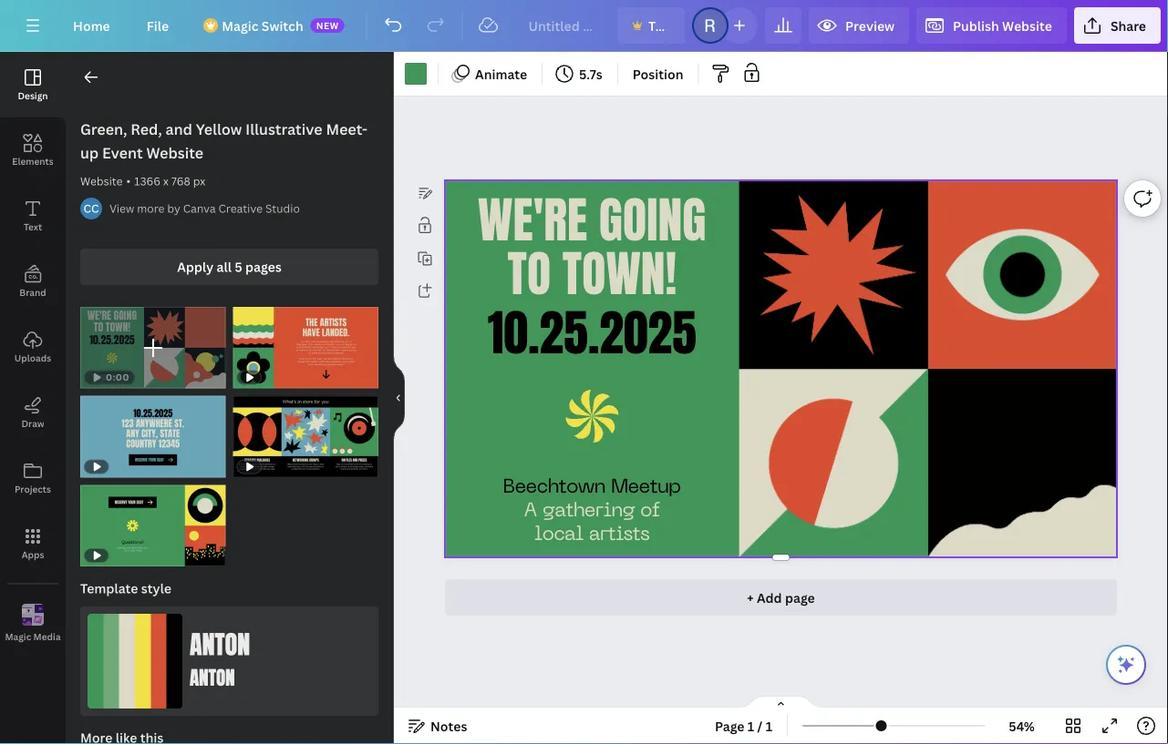 Task type: vqa. For each thing, say whether or not it's contained in the screenshot.
right 1
yes



Task type: locate. For each thing, give the bounding box(es) containing it.
1 right / at the right of the page
[[766, 718, 772, 735]]

magic left media
[[5, 631, 31, 644]]

5.7s
[[579, 65, 602, 83]]

0 vertical spatial magic
[[222, 17, 258, 34]]

+
[[747, 590, 754, 607]]

meetup
[[611, 479, 681, 498]]

magic switch
[[222, 17, 303, 34]]

artists
[[589, 526, 649, 545]]

website inside dropdown button
[[1002, 17, 1052, 34]]

10.25.2025
[[488, 297, 697, 370]]

0 horizontal spatial magic
[[5, 631, 31, 644]]

+ add page
[[747, 590, 815, 607]]

share
[[1110, 17, 1146, 34]]

template
[[80, 581, 138, 598]]

yellow
[[196, 119, 242, 139]]

position button
[[625, 59, 691, 88]]

website up canva creative studio image
[[80, 174, 123, 189]]

magic inside main menu bar
[[222, 17, 258, 34]]

+ add page button
[[445, 580, 1117, 617]]

1 1 from the left
[[748, 718, 754, 735]]

x
[[163, 174, 169, 189]]

anton anton
[[190, 627, 250, 693]]

canva creative studio image
[[80, 198, 102, 220]]

anton
[[190, 627, 250, 664], [190, 665, 235, 693]]

we're
[[478, 184, 587, 257]]

add
[[757, 590, 782, 607]]

1 horizontal spatial magic
[[222, 17, 258, 34]]

/
[[757, 718, 763, 735]]

notes button
[[401, 712, 475, 741]]

magic inside button
[[5, 631, 31, 644]]

studio
[[265, 201, 300, 216]]

1 horizontal spatial 1
[[766, 718, 772, 735]]

2 1 from the left
[[766, 718, 772, 735]]

text button
[[0, 183, 66, 249]]

apply all 5 pages
[[177, 258, 282, 276]]

view more by canva creative studio
[[109, 201, 300, 216]]

show pages image
[[737, 696, 825, 710]]

apply
[[177, 258, 214, 276]]

going
[[599, 184, 706, 257]]

switch
[[262, 17, 303, 34]]

1 vertical spatial magic
[[5, 631, 31, 644]]

gathering
[[542, 502, 634, 521]]

magic
[[222, 17, 258, 34], [5, 631, 31, 644]]

2 anton from the top
[[190, 665, 235, 693]]

notes
[[430, 718, 467, 735]]

website down 'and'
[[146, 143, 203, 163]]

brand button
[[0, 249, 66, 315]]

to
[[508, 238, 551, 311]]

design button
[[0, 52, 66, 118]]

magic media button
[[0, 592, 66, 657]]

0 vertical spatial website
[[1002, 17, 1052, 34]]

animated eye pattern image
[[928, 180, 1117, 369]]

red,
[[131, 119, 162, 139]]

animated spiky pattern image
[[739, 180, 928, 369]]

website inside green, red, and yellow illustrative meet- up event website
[[146, 143, 203, 163]]

1
[[748, 718, 754, 735], [766, 718, 772, 735]]

2 horizontal spatial website
[[1002, 17, 1052, 34]]

1 vertical spatial website
[[146, 143, 203, 163]]

px
[[193, 174, 205, 189]]

website
[[1002, 17, 1052, 34], [146, 143, 203, 163], [80, 174, 123, 189]]

1 left / at the right of the page
[[748, 718, 754, 735]]

5
[[235, 258, 242, 276]]

of
[[640, 502, 659, 521]]

1 horizontal spatial website
[[146, 143, 203, 163]]

draw
[[21, 418, 44, 430]]

animate
[[475, 65, 527, 83]]

website right publish
[[1002, 17, 1052, 34]]

54%
[[1009, 718, 1035, 735]]

1366 x 768 px
[[134, 174, 205, 189]]

canva creative studio element
[[80, 198, 102, 220]]

magic left 'switch'
[[222, 17, 258, 34]]

beechtown
[[503, 479, 605, 498]]

hide image
[[393, 355, 405, 442]]

event
[[102, 143, 143, 163]]

share button
[[1074, 7, 1161, 44]]

more
[[137, 201, 165, 216]]

0 horizontal spatial 1
[[748, 718, 754, 735]]

0 horizontal spatial website
[[80, 174, 123, 189]]

publish website
[[953, 17, 1052, 34]]

green, red, and yellow illustrative meet-up event website element
[[80, 307, 226, 389], [233, 307, 378, 389], [80, 396, 226, 478], [233, 396, 378, 478], [80, 485, 226, 567]]

publish website button
[[916, 7, 1067, 44]]

elements button
[[0, 118, 66, 183]]

#069754 image
[[405, 63, 427, 85], [405, 63, 427, 85]]

0:00
[[106, 372, 130, 384]]

we're going to town!
[[478, 184, 706, 311]]

canva assistant image
[[1115, 655, 1137, 677]]



Task type: describe. For each thing, give the bounding box(es) containing it.
illustrative
[[245, 119, 322, 139]]

home link
[[58, 7, 125, 44]]

magic for magic switch
[[222, 17, 258, 34]]

page 1 / 1
[[715, 718, 772, 735]]

animate button
[[446, 59, 534, 88]]

apps
[[22, 549, 44, 561]]

home
[[73, 17, 110, 34]]

green, red, and yellow illustrative meet-up event website element containing 0:00
[[80, 307, 226, 389]]

design
[[18, 89, 48, 102]]

up
[[80, 143, 99, 163]]

and
[[166, 119, 192, 139]]

by
[[167, 201, 180, 216]]

preview
[[845, 17, 895, 34]]

apply all 5 pages button
[[80, 249, 378, 285]]

canva
[[183, 201, 216, 216]]

magic media
[[5, 631, 61, 644]]

pages
[[245, 258, 282, 276]]

green, red, and yellow illustrative meet- up event website
[[80, 119, 368, 163]]

a
[[524, 502, 537, 521]]

all
[[217, 258, 232, 276]]

local
[[534, 526, 583, 545]]

view more by canva creative studio button
[[109, 200, 300, 218]]

uploads button
[[0, 315, 66, 380]]

animated diagonal circle pattern image
[[739, 369, 928, 558]]

projects button
[[0, 446, 66, 512]]

2 vertical spatial website
[[80, 174, 123, 189]]

media
[[33, 631, 61, 644]]

768
[[171, 174, 190, 189]]

position
[[633, 65, 683, 83]]

5.7s button
[[550, 59, 610, 88]]

1366
[[134, 174, 160, 189]]

uploads
[[14, 352, 51, 364]]

apps button
[[0, 512, 66, 577]]

magic for magic media
[[5, 631, 31, 644]]

template style
[[80, 581, 171, 598]]

anton inside anton anton
[[190, 665, 235, 693]]

view
[[109, 201, 134, 216]]

style
[[141, 581, 171, 598]]

publish
[[953, 17, 999, 34]]

preview button
[[809, 7, 909, 44]]

elements
[[12, 155, 54, 167]]

54% button
[[992, 712, 1051, 741]]

side panel tab list
[[0, 52, 66, 657]]

animated horizon composition image
[[928, 369, 1117, 558]]

beechtown meetup a gathering of local artists
[[503, 479, 681, 545]]

Design title text field
[[514, 7, 610, 44]]

brand
[[19, 286, 46, 299]]

file
[[147, 17, 169, 34]]

1 anton from the top
[[190, 627, 250, 664]]

main menu bar
[[0, 0, 1168, 52]]

meet-
[[326, 119, 368, 139]]

text
[[24, 221, 42, 233]]

new
[[316, 19, 339, 31]]

file button
[[132, 7, 183, 44]]

projects
[[15, 483, 51, 496]]

page
[[715, 718, 745, 735]]

town!
[[562, 238, 677, 311]]

green,
[[80, 119, 127, 139]]

draw button
[[0, 380, 66, 446]]

creative
[[218, 201, 263, 216]]

page
[[785, 590, 815, 607]]



